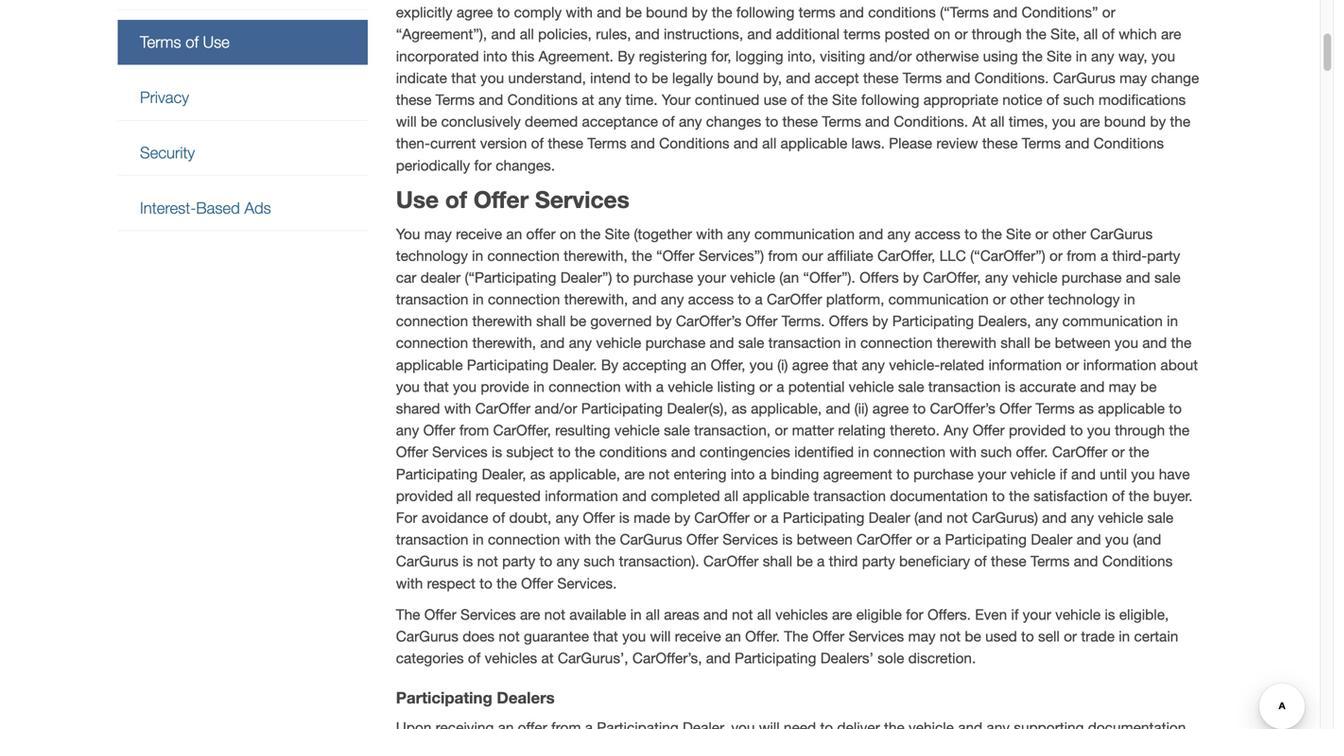 Task type: vqa. For each thing, say whether or not it's contained in the screenshot.
leftmost 'from'
yes



Task type: describe. For each thing, give the bounding box(es) containing it.
sale down dealer(s), at bottom
[[664, 422, 690, 439]]

are inside you may receive an offer on the site (together with any communication and any access to the site or other cargurus technology in connection therewith, the "offer services") from our affiliate caroffer, llc ("caroffer") or from a third-party car dealer ("participating dealer") to purchase your vehicle (an "offer").   offers by caroffer, any vehicle purchase and sale transaction in connection therewith, and any access to a caroffer platform, communication or other technology in connection therewith shall be governed by caroffer's offer terms. offers by participating dealers, any communication in connection therewith, and any vehicle purchase and sale transaction in connection therewith shall be between you and the applicable participating dealer.  by accepting an offer, you (i) agree that any vehicle-related information or information about you that you provide in connection with a vehicle listing or a potential vehicle sale transaction is accurate and may be shared with caroffer and/or participating dealer(s), as applicable, and (ii) agree to caroffer's offer terms as applicable to any offer from caroffer, resulting vehicle sale transaction, or matter relating thereto. any offer provided to you through the offer services is subject to the conditions and contingencies identified in connection with such offer. caroffer or the participating dealer, as applicable, are not entering into a binding agreement to purchase your vehicle if and until you have provided all requested information and completed all applicable transaction documentation to the satisfaction of the buyer. for avoidance of doubt, any offer is made by caroffer or a participating dealer (and not cargurus) and any vehicle sale transaction in connection with the cargurus offer services is between caroffer or a participating dealer and you (and cargurus is not party to any such transaction).  caroffer shall be a third party beneficiary of these terms and conditions with respect to the offer services.
[[625, 466, 645, 483]]

made
[[634, 509, 671, 526]]

the down the through
[[1129, 444, 1150, 461]]

0 vertical spatial agree
[[792, 356, 829, 373]]

dealers'
[[821, 650, 874, 667]]

used
[[986, 628, 1017, 645]]

0 vertical spatial an
[[506, 225, 522, 242]]

0 vertical spatial therewith,
[[564, 247, 628, 264]]

of down requested
[[493, 509, 505, 526]]

to up llc at the top right of the page
[[965, 225, 978, 242]]

by right "offer").
[[903, 269, 919, 286]]

use inside terms of use link
[[203, 33, 230, 51]]

1 horizontal spatial access
[[915, 225, 961, 242]]

accurate
[[1020, 378, 1076, 395]]

and/or
[[535, 400, 577, 417]]

1 vertical spatial other
[[1010, 291, 1044, 308]]

offer.
[[1016, 444, 1049, 461]]

1 horizontal spatial an
[[691, 356, 707, 373]]

offer.
[[745, 628, 780, 645]]

not up guarantee
[[544, 606, 566, 623]]

0 horizontal spatial between
[[797, 531, 853, 548]]

you up the conditions at the bottom right of the page
[[1106, 531, 1129, 548]]

by down platform,
[[873, 313, 889, 330]]

you left the through
[[1087, 422, 1111, 439]]

purchase up accepting
[[646, 335, 706, 352]]

receive inside you may receive an offer on the site (together with any communication and any access to the site or other cargurus technology in connection therewith, the "offer services") from our affiliate caroffer, llc ("caroffer") or from a third-party car dealer ("participating dealer") to purchase your vehicle (an "offer").   offers by caroffer, any vehicle purchase and sale transaction in connection therewith, and any access to a caroffer platform, communication or other technology in connection therewith shall be governed by caroffer's offer terms. offers by participating dealers, any communication in connection therewith, and any vehicle purchase and sale transaction in connection therewith shall be between you and the applicable participating dealer.  by accepting an offer, you (i) agree that any vehicle-related information or information about you that you provide in connection with a vehicle listing or a potential vehicle sale transaction is accurate and may be shared with caroffer and/or participating dealer(s), as applicable, and (ii) agree to caroffer's offer terms as applicable to any offer from caroffer, resulting vehicle sale transaction, or matter relating thereto. any offer provided to you through the offer services is subject to the conditions and contingencies identified in connection with such offer. caroffer or the participating dealer, as applicable, are not entering into a binding agreement to purchase your vehicle if and until you have provided all requested information and completed all applicable transaction documentation to the satisfaction of the buyer. for avoidance of doubt, any offer is made by caroffer or a participating dealer (and not cargurus) and any vehicle sale transaction in connection with the cargurus offer services is between caroffer or a participating dealer and you (and cargurus is not party to any such transaction).  caroffer shall be a third party beneficiary of these terms and conditions with respect to the offer services.
[[456, 225, 502, 242]]

services down into
[[723, 531, 778, 548]]

security
[[140, 143, 195, 162]]

the up about
[[1171, 335, 1192, 352]]

1 horizontal spatial therewith
[[937, 335, 997, 352]]

interest-based ads
[[140, 198, 271, 217]]

participating up resulting
[[581, 400, 663, 417]]

to up thereto.
[[913, 400, 926, 417]]

the down the "(together"
[[632, 247, 652, 264]]

not right does
[[499, 628, 520, 645]]

0 vertical spatial applicable,
[[751, 400, 822, 417]]

for
[[906, 606, 924, 623]]

0 horizontal spatial from
[[460, 422, 489, 439]]

participating dealers
[[396, 688, 555, 707]]

2 horizontal spatial party
[[1148, 247, 1181, 264]]

1 horizontal spatial the
[[784, 628, 809, 645]]

your inside "the offer services are not available in all areas and not all vehicles are eligible for offers. even if your vehicle is eligible, cargurus does not guarantee that you will receive an offer. the offer services may not be used to sell or trade in certain categories of vehicles at cargurus', caroffer's, and participating dealers' sole discretion."
[[1023, 606, 1052, 623]]

at
[[541, 650, 554, 667]]

with up services.
[[564, 531, 591, 548]]

2 vertical spatial terms
[[1031, 553, 1070, 570]]

is up dealer,
[[492, 444, 502, 461]]

transaction,
[[694, 422, 771, 439]]

sale down the vehicle-
[[898, 378, 925, 395]]

you left (i)
[[750, 356, 774, 373]]

terms.
[[782, 313, 825, 330]]

of inside "the offer services are not available in all areas and not all vehicles are eligible for offers. even if your vehicle is eligible, cargurus does not guarantee that you will receive an offer. the offer services may not be used to sell or trade in certain categories of vehicles at cargurus', caroffer's, and participating dealers' sole discretion."
[[468, 650, 481, 667]]

(ii)
[[855, 400, 869, 417]]

1 horizontal spatial between
[[1055, 335, 1111, 352]]

services up dealer,
[[432, 444, 488, 461]]

0 vertical spatial applicable
[[396, 356, 463, 373]]

avoidance
[[422, 509, 489, 526]]

2 horizontal spatial may
[[1109, 378, 1137, 395]]

0 horizontal spatial communication
[[755, 225, 855, 242]]

discretion.
[[909, 650, 976, 667]]

menu containing terms of use
[[118, 0, 368, 231]]

not up the offer.
[[732, 606, 753, 623]]

does
[[463, 628, 495, 645]]

the right the through
[[1169, 422, 1190, 439]]

1 vertical spatial agree
[[873, 400, 909, 417]]

these
[[991, 553, 1027, 570]]

a up beneficiary
[[934, 531, 941, 548]]

0 horizontal spatial may
[[424, 225, 452, 242]]

you may receive an offer on the site (together with any communication and any access to the site or other cargurus technology in connection therewith, the "offer services") from our affiliate caroffer, llc ("caroffer") or from a third-party car dealer ("participating dealer") to purchase your vehicle (an "offer").   offers by caroffer, any vehicle purchase and sale transaction in connection therewith, and any access to a caroffer platform, communication or other technology in connection therewith shall be governed by caroffer's offer terms. offers by participating dealers, any communication in connection therewith, and any vehicle purchase and sale transaction in connection therewith shall be between you and the applicable participating dealer.  by accepting an offer, you (i) agree that any vehicle-related information or information about you that you provide in connection with a vehicle listing or a potential vehicle sale transaction is accurate and may be shared with caroffer and/or participating dealer(s), as applicable, and (ii) agree to caroffer's offer terms as applicable to any offer from caroffer, resulting vehicle sale transaction, or matter relating thereto. any offer provided to you through the offer services is subject to the conditions and contingencies identified in connection with such offer. caroffer or the participating dealer, as applicable, are not entering into a binding agreement to purchase your vehicle if and until you have provided all requested information and completed all applicable transaction documentation to the satisfaction of the buyer. for avoidance of doubt, any offer is made by caroffer or a participating dealer (and not cargurus) and any vehicle sale transaction in connection with the cargurus offer services is between caroffer or a participating dealer and you (and cargurus is not party to any such transaction).  caroffer shall be a third party beneficiary of these terms and conditions with respect to the offer services.
[[396, 225, 1198, 592]]

available
[[570, 606, 626, 623]]

accepting
[[623, 356, 687, 373]]

vehicle up conditions at the left bottom of page
[[615, 422, 660, 439]]

1 vertical spatial use
[[396, 185, 439, 213]]

is inside "the offer services are not available in all areas and not all vehicles are eligible for offers. even if your vehicle is eligible, cargurus does not guarantee that you will receive an offer. the offer services may not be used to sell or trade in certain categories of vehicles at cargurus', caroffer's, and participating dealers' sole discretion."
[[1105, 606, 1116, 623]]

participating up provide
[[467, 356, 549, 373]]

0 vertical spatial shall
[[536, 313, 566, 330]]

the offer services are not available in all areas and not all vehicles are eligible for offers. even if your vehicle is eligible, cargurus does not guarantee that you will receive an offer. the offer services may not be used to sell or trade in certain categories of vehicles at cargurus', caroffer's, and participating dealers' sole discretion.
[[396, 606, 1179, 667]]

resulting
[[555, 422, 611, 439]]

our
[[802, 247, 823, 264]]

0 vertical spatial therewith
[[472, 313, 532, 330]]

dealers
[[497, 688, 555, 707]]

or right the listing
[[759, 378, 773, 395]]

not down "documentation"
[[947, 509, 968, 526]]

caroffer down provide
[[475, 400, 531, 417]]

transaction down agreement
[[814, 487, 886, 505]]

1 vertical spatial dealer
[[1031, 531, 1073, 548]]

of up dealer on the left of page
[[445, 185, 467, 213]]

(together
[[634, 225, 692, 242]]

0 horizontal spatial such
[[584, 553, 615, 570]]

offers.
[[928, 606, 971, 623]]

services")
[[699, 247, 764, 264]]

transaction down dealer on the left of page
[[396, 291, 469, 308]]

all down into
[[724, 487, 739, 505]]

("caroffer")
[[971, 247, 1046, 264]]

1 vertical spatial communication
[[889, 291, 989, 308]]

a left third
[[817, 553, 825, 570]]

2 horizontal spatial from
[[1067, 247, 1097, 264]]

vehicle down 'until' on the bottom
[[1098, 509, 1144, 526]]

shared
[[396, 400, 440, 417]]

0 horizontal spatial party
[[502, 553, 536, 570]]

a down services")
[[755, 291, 763, 308]]

1 vertical spatial provided
[[396, 487, 453, 505]]

or up "dealers,"
[[993, 291, 1006, 308]]

cargurus)
[[972, 509, 1039, 526]]

1 vertical spatial applicable
[[1098, 400, 1165, 417]]

in down "("participating"
[[473, 291, 484, 308]]

to down resulting
[[558, 444, 571, 461]]

purchase down "offer
[[633, 269, 694, 286]]

transaction down terms.
[[769, 335, 841, 352]]

("participating
[[465, 269, 557, 286]]

not down conditions at the left bottom of page
[[649, 466, 670, 483]]

you up shared
[[396, 378, 420, 395]]

governed
[[591, 313, 652, 330]]

not down avoidance
[[477, 553, 498, 570]]

trade
[[1081, 628, 1115, 645]]

thereto.
[[890, 422, 940, 439]]

privacy link
[[118, 75, 368, 120]]

cargurus down made
[[620, 531, 683, 548]]

a left third-
[[1101, 247, 1109, 264]]

vehicle down services")
[[730, 269, 776, 286]]

conditions
[[600, 444, 667, 461]]

0 horizontal spatial that
[[424, 378, 449, 395]]

0 horizontal spatial caroffer's
[[676, 313, 742, 330]]

is left accurate at the bottom right of the page
[[1005, 378, 1016, 395]]

you left provide
[[453, 378, 477, 395]]

sale up "offer,"
[[738, 335, 765, 352]]

vehicle down '("caroffer")'
[[1013, 269, 1058, 286]]

provide
[[481, 378, 529, 395]]

dealers,
[[978, 313, 1032, 330]]

sale up about
[[1155, 269, 1181, 286]]

services down eligible
[[849, 628, 904, 645]]

(i)
[[778, 356, 788, 373]]

services.
[[557, 575, 617, 592]]

listing
[[717, 378, 755, 395]]

1 horizontal spatial information
[[989, 356, 1062, 373]]

0 horizontal spatial are
[[520, 606, 540, 623]]

2 horizontal spatial communication
[[1063, 313, 1163, 330]]

vehicle inside "the offer services are not available in all areas and not all vehicles are eligible for offers. even if your vehicle is eligible, cargurus does not guarantee that you will receive an offer. the offer services may not be used to sell or trade in certain categories of vehicles at cargurus', caroffer's, and participating dealers' sole discretion."
[[1056, 606, 1101, 623]]

1 vertical spatial terms
[[1036, 400, 1075, 417]]

participating up the vehicle-
[[893, 313, 974, 330]]

the up cargurus)
[[1009, 487, 1030, 505]]

related
[[940, 356, 985, 373]]

to right respect
[[480, 575, 493, 592]]

offer
[[526, 225, 556, 242]]

not down offers.
[[940, 628, 961, 645]]

in down platform,
[[845, 335, 857, 352]]

1 horizontal spatial such
[[981, 444, 1012, 461]]

eligible
[[857, 606, 902, 623]]

for
[[396, 509, 418, 526]]

identified
[[795, 444, 854, 461]]

with up services")
[[696, 225, 723, 242]]

to down doubt,
[[540, 553, 553, 570]]

you inside "the offer services are not available in all areas and not all vehicles are eligible for offers. even if your vehicle is eligible, cargurus does not guarantee that you will receive an offer. the offer services may not be used to sell or trade in certain categories of vehicles at cargurus', caroffer's, and participating dealers' sole discretion."
[[622, 628, 646, 645]]

vehicle down governed
[[596, 335, 642, 352]]

dealer,
[[482, 466, 526, 483]]

1 horizontal spatial party
[[862, 553, 895, 570]]

vehicle-
[[889, 356, 940, 373]]

may inside "the offer services are not available in all areas and not all vehicles are eligible for offers. even if your vehicle is eligible, cargurus does not guarantee that you will receive an offer. the offer services may not be used to sell or trade in certain categories of vehicles at cargurus', caroffer's, and participating dealers' sole discretion."
[[908, 628, 936, 645]]

requested
[[476, 487, 541, 505]]

0 vertical spatial (and
[[915, 509, 943, 526]]

doubt,
[[509, 509, 552, 526]]

caroffer's,
[[633, 650, 702, 667]]

caroffer down (an
[[767, 291, 822, 308]]

a right into
[[759, 466, 767, 483]]

a down binding
[[771, 509, 779, 526]]

the right on
[[580, 225, 601, 242]]

1 horizontal spatial vehicles
[[776, 606, 828, 623]]

to down accurate at the bottom right of the page
[[1070, 422, 1083, 439]]

1 horizontal spatial (and
[[1133, 531, 1162, 548]]

1 horizontal spatial from
[[768, 247, 798, 264]]

offer,
[[711, 356, 746, 373]]

in down third-
[[1124, 291, 1136, 308]]

to up cargurus)
[[992, 487, 1005, 505]]

you
[[396, 225, 420, 242]]

on
[[560, 225, 576, 242]]

guarantee
[[524, 628, 589, 645]]

2 horizontal spatial information
[[1084, 356, 1157, 373]]

third
[[829, 553, 858, 570]]

you down third-
[[1115, 335, 1139, 352]]

completed
[[651, 487, 720, 505]]

be up the through
[[1141, 378, 1157, 395]]

0 horizontal spatial applicable,
[[550, 466, 621, 483]]

1 horizontal spatial provided
[[1009, 422, 1066, 439]]

dealer(s),
[[667, 400, 728, 417]]

agreement
[[823, 466, 893, 483]]

privacy
[[140, 88, 189, 106]]

be inside "the offer services are not available in all areas and not all vehicles are eligible for offers. even if your vehicle is eligible, cargurus does not guarantee that you will receive an offer. the offer services may not be used to sell or trade in certain categories of vehicles at cargurus', caroffer's, and participating dealers' sole discretion."
[[965, 628, 982, 645]]

vehicle down offer. in the bottom right of the page
[[1011, 466, 1056, 483]]

by
[[601, 356, 619, 373]]

a down accepting
[[656, 378, 664, 395]]

0 horizontal spatial your
[[698, 269, 726, 286]]

"offer").
[[803, 269, 856, 286]]

buyer.
[[1154, 487, 1193, 505]]

2 vertical spatial therewith,
[[472, 335, 536, 352]]

affiliate
[[827, 247, 874, 264]]

interest-
[[140, 198, 196, 217]]

in up about
[[1167, 313, 1179, 330]]

all up avoidance
[[457, 487, 472, 505]]

with left respect
[[396, 575, 423, 592]]

1 vertical spatial therewith,
[[564, 291, 628, 308]]

1 vertical spatial shall
[[1001, 335, 1031, 352]]

0 horizontal spatial as
[[530, 466, 546, 483]]

0 vertical spatial that
[[833, 356, 858, 373]]

into
[[731, 466, 755, 483]]

in right trade
[[1119, 628, 1131, 645]]

be left governed
[[570, 313, 587, 330]]



Task type: locate. For each thing, give the bounding box(es) containing it.
0 vertical spatial caroffer's
[[676, 313, 742, 330]]

communication down third-
[[1063, 313, 1163, 330]]

to inside "the offer services are not available in all areas and not all vehicles are eligible for offers. even if your vehicle is eligible, cargurus does not guarantee that you will receive an offer. the offer services may not be used to sell or trade in certain categories of vehicles at cargurus', caroffer's, and participating dealers' sole discretion."
[[1022, 628, 1034, 645]]

in down avoidance
[[473, 531, 484, 548]]

1 vertical spatial that
[[424, 378, 449, 395]]

the left buyer.
[[1129, 487, 1150, 505]]

terms up privacy
[[140, 33, 181, 51]]

transaction down the related
[[929, 378, 1001, 395]]

2 horizontal spatial your
[[1023, 606, 1052, 623]]

information
[[989, 356, 1062, 373], [1084, 356, 1157, 373], [545, 487, 618, 505]]

receive inside "the offer services are not available in all areas and not all vehicles are eligible for offers. even if your vehicle is eligible, cargurus does not guarantee that you will receive an offer. the offer services may not be used to sell or trade in certain categories of vehicles at cargurus', caroffer's, and participating dealers' sole discretion."
[[675, 628, 721, 645]]

agree
[[792, 356, 829, 373], [873, 400, 909, 417]]

relating
[[838, 422, 886, 439]]

participating inside "the offer services are not available in all areas and not all vehicles are eligible for offers. even if your vehicle is eligible, cargurus does not guarantee that you will receive an offer. the offer services may not be used to sell or trade in certain categories of vehicles at cargurus', caroffer's, and participating dealers' sole discretion."
[[735, 650, 817, 667]]

0 horizontal spatial therewith
[[472, 313, 532, 330]]

or inside "the offer services are not available in all areas and not all vehicles are eligible for offers. even if your vehicle is eligible, cargurus does not guarantee that you will receive an offer. the offer services may not be used to sell or trade in certain categories of vehicles at cargurus', caroffer's, and participating dealers' sole discretion."
[[1064, 628, 1077, 645]]

you
[[1115, 335, 1139, 352], [750, 356, 774, 373], [396, 378, 420, 395], [453, 378, 477, 395], [1087, 422, 1111, 439], [1132, 466, 1155, 483], [1106, 531, 1129, 548], [622, 628, 646, 645]]

1 horizontal spatial your
[[978, 466, 1007, 483]]

1 vertical spatial caroffer,
[[923, 269, 981, 286]]

dealer")
[[561, 269, 612, 286]]

1 vertical spatial such
[[584, 553, 615, 570]]

shall up dealer.
[[536, 313, 566, 330]]

2 horizontal spatial that
[[833, 356, 858, 373]]

0 horizontal spatial information
[[545, 487, 618, 505]]

participating up third
[[783, 509, 865, 526]]

provided
[[1009, 422, 1066, 439], [396, 487, 453, 505]]

be left third
[[797, 553, 813, 570]]

transaction down avoidance
[[396, 531, 469, 548]]

if inside you may receive an offer on the site (together with any communication and any access to the site or other cargurus technology in connection therewith, the "offer services") from our affiliate caroffer, llc ("caroffer") or from a third-party car dealer ("participating dealer") to purchase your vehicle (an "offer").   offers by caroffer, any vehicle purchase and sale transaction in connection therewith, and any access to a caroffer platform, communication or other technology in connection therewith shall be governed by caroffer's offer terms. offers by participating dealers, any communication in connection therewith, and any vehicle purchase and sale transaction in connection therewith shall be between you and the applicable participating dealer.  by accepting an offer, you (i) agree that any vehicle-related information or information about you that you provide in connection with a vehicle listing or a potential vehicle sale transaction is accurate and may be shared with caroffer and/or participating dealer(s), as applicable, and (ii) agree to caroffer's offer terms as applicable to any offer from caroffer, resulting vehicle sale transaction, or matter relating thereto. any offer provided to you through the offer services is subject to the conditions and contingencies identified in connection with such offer. caroffer or the participating dealer, as applicable, are not entering into a binding agreement to purchase your vehicle if and until you have provided all requested information and completed all applicable transaction documentation to the satisfaction of the buyer. for avoidance of doubt, any offer is made by caroffer or a participating dealer (and not cargurus) and any vehicle sale transaction in connection with the cargurus offer services is between caroffer or a participating dealer and you (and cargurus is not party to any such transaction).  caroffer shall be a third party beneficiary of these terms and conditions with respect to the offer services.
[[1060, 466, 1068, 483]]

have
[[1159, 466, 1190, 483]]

therewith up the related
[[937, 335, 997, 352]]

be up accurate at the bottom right of the page
[[1035, 335, 1051, 352]]

0 horizontal spatial technology
[[396, 247, 468, 264]]

0 vertical spatial technology
[[396, 247, 468, 264]]

technology
[[396, 247, 468, 264], [1048, 291, 1120, 308]]

0 vertical spatial provided
[[1009, 422, 1066, 439]]

0 vertical spatial communication
[[755, 225, 855, 242]]

communication
[[755, 225, 855, 242], [889, 291, 989, 308], [1063, 313, 1163, 330]]

access up llc at the top right of the page
[[915, 225, 961, 242]]

will
[[650, 628, 671, 645]]

potential
[[789, 378, 845, 395]]

access
[[915, 225, 961, 242], [688, 291, 734, 308]]

0 vertical spatial receive
[[456, 225, 502, 242]]

ads
[[244, 198, 271, 217]]

communication down llc at the top right of the page
[[889, 291, 989, 308]]

cargurus up categories
[[396, 628, 459, 645]]

0 vertical spatial dealer
[[869, 509, 911, 526]]

shall left third
[[763, 553, 793, 570]]

offers
[[860, 269, 899, 286], [829, 313, 869, 330]]

sole
[[878, 650, 905, 667]]

as down the listing
[[732, 400, 747, 417]]

other
[[1053, 225, 1087, 242], [1010, 291, 1044, 308]]

caroffer down completed
[[695, 509, 750, 526]]

beneficiary
[[900, 553, 970, 570]]

0 vertical spatial if
[[1060, 466, 1068, 483]]

2 horizontal spatial applicable
[[1098, 400, 1165, 417]]

services
[[535, 185, 630, 213], [432, 444, 488, 461], [723, 531, 778, 548], [461, 606, 516, 623], [849, 628, 904, 645]]

if right the even
[[1011, 606, 1019, 623]]

participating
[[893, 313, 974, 330], [467, 356, 549, 373], [581, 400, 663, 417], [396, 466, 478, 483], [783, 509, 865, 526], [945, 531, 1027, 548], [735, 650, 817, 667], [396, 688, 493, 707]]

0 horizontal spatial provided
[[396, 487, 453, 505]]

satisfaction
[[1034, 487, 1108, 505]]

2 vertical spatial shall
[[763, 553, 793, 570]]

vehicle up dealer(s), at bottom
[[668, 378, 713, 395]]

llc
[[940, 247, 967, 264]]

eligible,
[[1120, 606, 1169, 623]]

1 vertical spatial may
[[1109, 378, 1137, 395]]

the up '("caroffer")'
[[982, 225, 1002, 242]]

binding
[[771, 466, 819, 483]]

vehicles
[[776, 606, 828, 623], [485, 650, 537, 667]]

1 horizontal spatial technology
[[1048, 291, 1120, 308]]

0 vertical spatial use
[[203, 33, 230, 51]]

offer
[[474, 185, 529, 213], [746, 313, 778, 330], [1000, 400, 1032, 417], [423, 422, 455, 439], [973, 422, 1005, 439], [396, 444, 428, 461], [583, 509, 615, 526], [687, 531, 719, 548], [521, 575, 553, 592], [424, 606, 457, 623], [813, 628, 845, 645]]

shall
[[536, 313, 566, 330], [1001, 335, 1031, 352], [763, 553, 793, 570]]

participating down categories
[[396, 688, 493, 707]]

1 horizontal spatial shall
[[763, 553, 793, 570]]

1 vertical spatial applicable,
[[550, 466, 621, 483]]

menu
[[118, 0, 368, 231]]

may
[[424, 225, 452, 242], [1109, 378, 1137, 395], [908, 628, 936, 645]]

subject
[[506, 444, 554, 461]]

certain
[[1135, 628, 1179, 645]]

are down conditions at the left bottom of page
[[625, 466, 645, 483]]

0 horizontal spatial vehicles
[[485, 650, 537, 667]]

vehicles left at
[[485, 650, 537, 667]]

1 vertical spatial between
[[797, 531, 853, 548]]

1 horizontal spatial dealer
[[1031, 531, 1073, 548]]

cargurus
[[1091, 225, 1153, 242], [620, 531, 683, 548], [396, 553, 459, 570], [396, 628, 459, 645]]

(and up the conditions at the bottom right of the page
[[1133, 531, 1162, 548]]

respect
[[427, 575, 476, 592]]

1 vertical spatial access
[[688, 291, 734, 308]]

of inside "menu"
[[186, 33, 199, 51]]

1 horizontal spatial agree
[[873, 400, 909, 417]]

connection
[[488, 247, 560, 264], [488, 291, 560, 308], [396, 313, 468, 330], [396, 335, 468, 352], [861, 335, 933, 352], [549, 378, 621, 395], [874, 444, 946, 461], [488, 531, 560, 548]]

site
[[605, 225, 630, 242], [1006, 225, 1032, 242]]

that down available
[[593, 628, 618, 645]]

dealer
[[869, 509, 911, 526], [1031, 531, 1073, 548]]

caroffer's up any
[[930, 400, 996, 417]]

as
[[732, 400, 747, 417], [1079, 400, 1094, 417], [530, 466, 546, 483]]

of up privacy
[[186, 33, 199, 51]]

in down relating
[[858, 444, 870, 461]]

terms right these
[[1031, 553, 1070, 570]]

or
[[1036, 225, 1049, 242], [1050, 247, 1063, 264], [993, 291, 1006, 308], [1066, 356, 1079, 373], [759, 378, 773, 395], [775, 422, 788, 439], [1112, 444, 1125, 461], [754, 509, 767, 526], [916, 531, 929, 548], [1064, 628, 1077, 645]]

matter
[[792, 422, 834, 439]]

of
[[186, 33, 199, 51], [445, 185, 467, 213], [1112, 487, 1125, 505], [493, 509, 505, 526], [975, 553, 987, 570], [468, 650, 481, 667]]

caroffer, down llc at the top right of the page
[[923, 269, 981, 286]]

0 horizontal spatial access
[[688, 291, 734, 308]]

the right respect
[[497, 575, 517, 592]]

cargurus inside "the offer services are not available in all areas and not all vehicles are eligible for offers. even if your vehicle is eligible, cargurus does not guarantee that you will receive an offer. the offer services may not be used to sell or trade in certain categories of vehicles at cargurus', caroffer's, and participating dealers' sole discretion."
[[396, 628, 459, 645]]

1 horizontal spatial applicable,
[[751, 400, 822, 417]]

1 vertical spatial the
[[784, 628, 809, 645]]

"offer
[[656, 247, 695, 264]]

1 site from the left
[[605, 225, 630, 242]]

vehicle up (ii)
[[849, 378, 894, 395]]

are
[[625, 466, 645, 483], [520, 606, 540, 623], [832, 606, 853, 623]]

from left third-
[[1067, 247, 1097, 264]]

cargurus up third-
[[1091, 225, 1153, 242]]

participating up avoidance
[[396, 466, 478, 483]]

such
[[981, 444, 1012, 461], [584, 553, 615, 570]]

(and down "documentation"
[[915, 509, 943, 526]]

platform,
[[826, 291, 885, 308]]

0 vertical spatial the
[[396, 606, 420, 623]]

0 horizontal spatial dealer
[[869, 509, 911, 526]]

you right 'until' on the bottom
[[1132, 466, 1155, 483]]

2 vertical spatial an
[[725, 628, 741, 645]]

is left made
[[619, 509, 630, 526]]

0 vertical spatial offers
[[860, 269, 899, 286]]

all up 'will'
[[646, 606, 660, 623]]

0 vertical spatial caroffer,
[[878, 247, 936, 264]]

1 vertical spatial your
[[978, 466, 1007, 483]]

2 vertical spatial applicable
[[743, 487, 810, 505]]

cargurus',
[[558, 650, 629, 667]]

2 vertical spatial may
[[908, 628, 936, 645]]

entering
[[674, 466, 727, 483]]

of down 'until' on the bottom
[[1112, 487, 1125, 505]]

by right governed
[[656, 313, 672, 330]]

1 vertical spatial therewith
[[937, 335, 997, 352]]

or right '("caroffer")'
[[1050, 247, 1063, 264]]

or up accurate at the bottom right of the page
[[1066, 356, 1079, 373]]

car
[[396, 269, 417, 286]]

site up '("caroffer")'
[[1006, 225, 1032, 242]]

2 horizontal spatial are
[[832, 606, 853, 623]]

be
[[570, 313, 587, 330], [1035, 335, 1051, 352], [1141, 378, 1157, 395], [797, 553, 813, 570], [965, 628, 982, 645]]

caroffer,
[[878, 247, 936, 264], [923, 269, 981, 286], [493, 422, 551, 439]]

1 horizontal spatial site
[[1006, 225, 1032, 242]]

provided up for
[[396, 487, 453, 505]]

2 vertical spatial caroffer,
[[493, 422, 551, 439]]

even
[[975, 606, 1007, 623]]

caroffer up third
[[857, 531, 912, 548]]

third-
[[1113, 247, 1148, 264]]

dealer.
[[553, 356, 597, 373]]

of left these
[[975, 553, 987, 570]]

site left the "(together"
[[605, 225, 630, 242]]

2 horizontal spatial shall
[[1001, 335, 1031, 352]]

security link
[[118, 130, 368, 175]]

an left the offer.
[[725, 628, 741, 645]]

purchase
[[633, 269, 694, 286], [1062, 269, 1122, 286], [646, 335, 706, 352], [914, 466, 974, 483]]

or right sell at the right of the page
[[1064, 628, 1077, 645]]

contingencies
[[700, 444, 791, 461]]

agree up potential
[[792, 356, 829, 373]]

any
[[727, 225, 751, 242], [888, 225, 911, 242], [985, 269, 1009, 286], [661, 291, 684, 308], [1036, 313, 1059, 330], [569, 335, 592, 352], [862, 356, 885, 373], [396, 422, 419, 439], [556, 509, 579, 526], [1071, 509, 1094, 526], [557, 553, 580, 570]]

offers down platform,
[[829, 313, 869, 330]]

if inside "the offer services are not available in all areas and not all vehicles are eligible for offers. even if your vehicle is eligible, cargurus does not guarantee that you will receive an offer. the offer services may not be used to sell or trade in certain categories of vehicles at cargurus', caroffer's, and participating dealers' sole discretion."
[[1011, 606, 1019, 623]]

2 vertical spatial communication
[[1063, 313, 1163, 330]]

1 vertical spatial caroffer's
[[930, 400, 996, 417]]

2 horizontal spatial an
[[725, 628, 741, 645]]

is
[[1005, 378, 1016, 395], [492, 444, 502, 461], [619, 509, 630, 526], [782, 531, 793, 548], [463, 553, 473, 570], [1105, 606, 1116, 623]]

based
[[196, 198, 240, 217]]

2 site from the left
[[1006, 225, 1032, 242]]

information up accurate at the bottom right of the page
[[989, 356, 1062, 373]]

1 vertical spatial offers
[[829, 313, 869, 330]]

1 horizontal spatial may
[[908, 628, 936, 645]]

0 horizontal spatial (and
[[915, 509, 943, 526]]

the
[[396, 606, 420, 623], [784, 628, 809, 645]]

0 horizontal spatial applicable
[[396, 356, 463, 373]]

through
[[1115, 422, 1165, 439]]

1 horizontal spatial as
[[732, 400, 747, 417]]

caroffer
[[767, 291, 822, 308], [475, 400, 531, 417], [1053, 444, 1108, 461], [695, 509, 750, 526], [857, 531, 912, 548], [704, 553, 759, 570]]

your down services")
[[698, 269, 726, 286]]

dealer
[[421, 269, 461, 286]]

as down the subject
[[530, 466, 546, 483]]

until
[[1100, 466, 1128, 483]]

0 horizontal spatial use
[[203, 33, 230, 51]]

offers up platform,
[[860, 269, 899, 286]]

from up (an
[[768, 247, 798, 264]]

1 horizontal spatial caroffer's
[[930, 400, 996, 417]]

0 horizontal spatial the
[[396, 606, 420, 623]]

0 vertical spatial such
[[981, 444, 1012, 461]]

sale
[[1155, 269, 1181, 286], [738, 335, 765, 352], [898, 378, 925, 395], [664, 422, 690, 439], [1148, 509, 1174, 526]]

purchase down third-
[[1062, 269, 1122, 286]]

0 vertical spatial other
[[1053, 225, 1087, 242]]

all up the offer.
[[757, 606, 772, 623]]

the
[[580, 225, 601, 242], [982, 225, 1002, 242], [632, 247, 652, 264], [1171, 335, 1192, 352], [1169, 422, 1190, 439], [575, 444, 595, 461], [1129, 444, 1150, 461], [1009, 487, 1030, 505], [1129, 487, 1150, 505], [595, 531, 616, 548], [497, 575, 517, 592]]

between
[[1055, 335, 1111, 352], [797, 531, 853, 548]]

0 vertical spatial between
[[1055, 335, 1111, 352]]

services up on
[[535, 185, 630, 213]]

1 horizontal spatial that
[[593, 628, 618, 645]]

terms of use
[[140, 33, 230, 51]]

the up services.
[[595, 531, 616, 548]]

1 horizontal spatial other
[[1053, 225, 1087, 242]]

1 horizontal spatial are
[[625, 466, 645, 483]]

to up "documentation"
[[897, 466, 910, 483]]

to down services")
[[738, 291, 751, 308]]

caroffer right transaction).
[[704, 553, 759, 570]]

caroffer's
[[676, 313, 742, 330], [930, 400, 996, 417]]

by
[[903, 269, 919, 286], [656, 313, 672, 330], [873, 313, 889, 330], [675, 509, 690, 526]]

an left offer
[[506, 225, 522, 242]]

applicable up the through
[[1098, 400, 1165, 417]]

are up guarantee
[[520, 606, 540, 623]]

a
[[1101, 247, 1109, 264], [755, 291, 763, 308], [656, 378, 664, 395], [777, 378, 785, 395], [759, 466, 767, 483], [771, 509, 779, 526], [934, 531, 941, 548], [817, 553, 825, 570]]

such up services.
[[584, 553, 615, 570]]

0 vertical spatial may
[[424, 225, 452, 242]]

or up beneficiary
[[916, 531, 929, 548]]

areas
[[664, 606, 700, 623]]

or up 'until' on the bottom
[[1112, 444, 1125, 461]]

documentation
[[890, 487, 988, 505]]

about
[[1161, 356, 1198, 373]]

2 horizontal spatial as
[[1079, 400, 1094, 417]]

1 vertical spatial (and
[[1133, 531, 1162, 548]]

access down services")
[[688, 291, 734, 308]]

terms inside "menu"
[[140, 33, 181, 51]]

0 vertical spatial terms
[[140, 33, 181, 51]]

dealer down the satisfaction
[[1031, 531, 1073, 548]]

use up you
[[396, 185, 439, 213]]

or left "matter"
[[775, 422, 788, 439]]

applicable
[[396, 356, 463, 373], [1098, 400, 1165, 417], [743, 487, 810, 505]]

the right the offer.
[[784, 628, 809, 645]]

1 vertical spatial an
[[691, 356, 707, 373]]

that inside "the offer services are not available in all areas and not all vehicles are eligible for offers. even if your vehicle is eligible, cargurus does not guarantee that you will receive an offer. the offer services may not be used to sell or trade in certain categories of vehicles at cargurus', caroffer's, and participating dealers' sole discretion."
[[593, 628, 618, 645]]

1 horizontal spatial use
[[396, 185, 439, 213]]

transaction).
[[619, 553, 700, 570]]

an inside "the offer services are not available in all areas and not all vehicles are eligible for offers. even if your vehicle is eligible, cargurus does not guarantee that you will receive an offer. the offer services may not be used to sell or trade in certain categories of vehicles at cargurus', caroffer's, and participating dealers' sole discretion."
[[725, 628, 741, 645]]

to right dealer")
[[616, 269, 629, 286]]

interest-based ads link
[[118, 186, 368, 230]]

conditions
[[1103, 553, 1173, 570]]

0 horizontal spatial agree
[[792, 356, 829, 373]]



